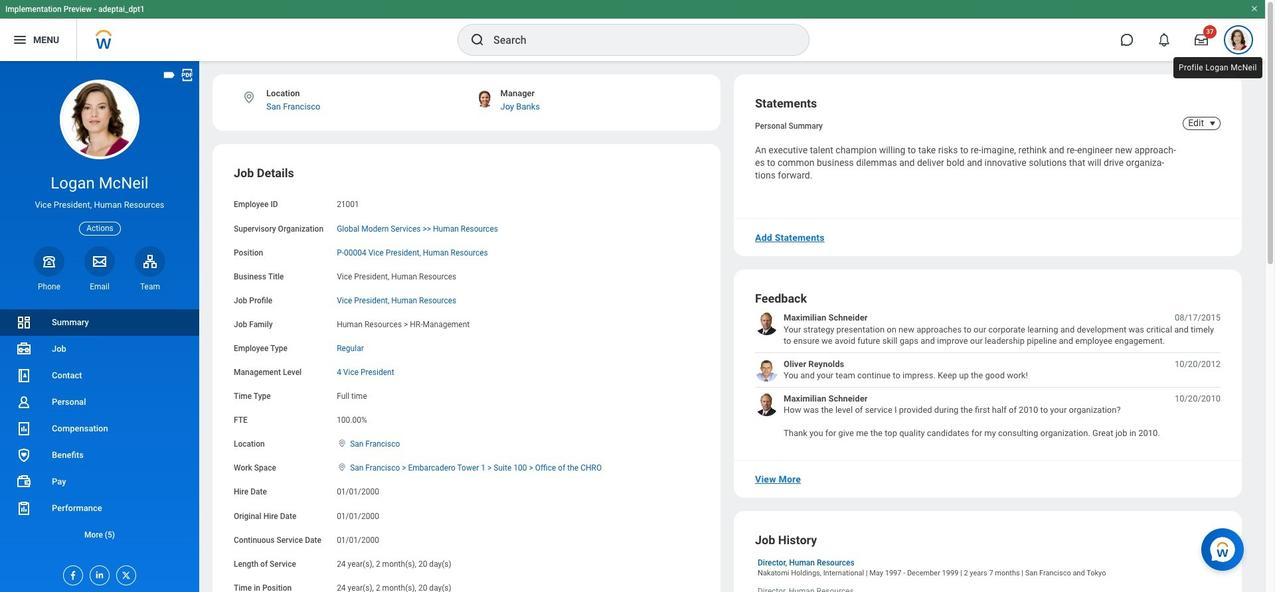 Task type: vqa. For each thing, say whether or not it's contained in the screenshot.
the Wages
no



Task type: locate. For each thing, give the bounding box(es) containing it.
tooltip
[[1171, 54, 1265, 81]]

inbox large image
[[1195, 33, 1208, 46]]

0 vertical spatial employee's photo (maximilian schneider) image
[[755, 312, 778, 336]]

1 vertical spatial location image
[[337, 463, 347, 472]]

profile logan mcneil image
[[1228, 29, 1249, 53]]

phone logan mcneil element
[[34, 282, 64, 292]]

employee's photo (maximilian schneider) image
[[755, 312, 778, 336], [755, 393, 778, 416]]

phone image
[[40, 254, 58, 269]]

notifications large image
[[1158, 33, 1171, 46]]

view team image
[[142, 254, 158, 269]]

job image
[[16, 341, 32, 357]]

group
[[234, 166, 699, 592]]

1 vertical spatial employee's photo (maximilian schneider) image
[[755, 393, 778, 416]]

email logan mcneil element
[[84, 282, 115, 292]]

employee's photo (maximilian schneider) image down employee's photo (oliver reynolds) on the right bottom of page
[[755, 393, 778, 416]]

close environment banner image
[[1251, 5, 1259, 13]]

contact image
[[16, 368, 32, 384]]

full time element
[[337, 389, 367, 401]]

pay image
[[16, 474, 32, 490]]

2 location image from the top
[[337, 463, 347, 472]]

0 vertical spatial location image
[[337, 439, 347, 449]]

view printable version (pdf) image
[[180, 68, 195, 82]]

list
[[0, 310, 199, 549], [755, 312, 1221, 439]]

banner
[[0, 0, 1265, 61]]

2 employee's photo (maximilian schneider) image from the top
[[755, 393, 778, 416]]

employee's photo (oliver reynolds) image
[[755, 358, 778, 382]]

justify image
[[12, 32, 28, 48]]

personal image
[[16, 395, 32, 410]]

performance image
[[16, 501, 32, 517]]

employee's photo (maximilian schneider) image up employee's photo (oliver reynolds) on the right bottom of page
[[755, 312, 778, 336]]

x image
[[117, 567, 132, 581]]

location image
[[337, 439, 347, 449], [337, 463, 347, 472]]

compensation image
[[16, 421, 32, 437]]



Task type: describe. For each thing, give the bounding box(es) containing it.
0 horizontal spatial list
[[0, 310, 199, 549]]

team logan mcneil element
[[135, 282, 165, 292]]

mail image
[[92, 254, 108, 269]]

Search Workday  search field
[[493, 25, 782, 54]]

summary image
[[16, 315, 32, 331]]

tag image
[[162, 68, 177, 82]]

1 horizontal spatial list
[[755, 312, 1221, 439]]

benefits image
[[16, 448, 32, 464]]

caret down image
[[1205, 118, 1221, 129]]

personal summary element
[[755, 119, 823, 131]]

location image
[[242, 90, 256, 105]]

linkedin image
[[90, 567, 105, 580]]

1 employee's photo (maximilian schneider) image from the top
[[755, 312, 778, 336]]

facebook image
[[64, 567, 78, 581]]

search image
[[470, 32, 486, 48]]

navigation pane region
[[0, 61, 199, 592]]

1 location image from the top
[[337, 439, 347, 449]]



